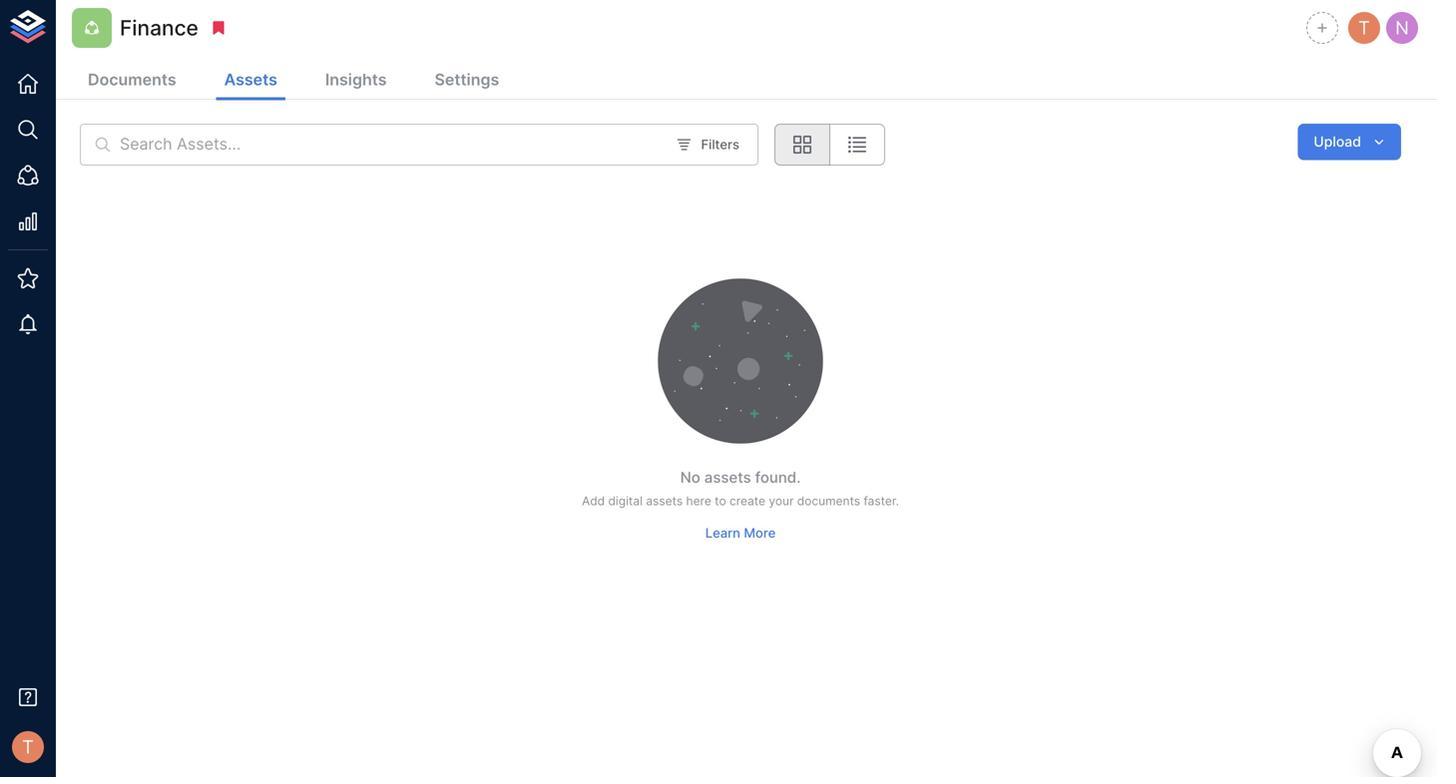 Task type: describe. For each thing, give the bounding box(es) containing it.
here
[[687, 494, 712, 509]]

1 horizontal spatial t
[[1359, 17, 1371, 39]]

settings link
[[427, 62, 508, 100]]

0 vertical spatial t button
[[1346, 9, 1384, 47]]

your
[[769, 494, 794, 509]]

learn more button
[[701, 518, 781, 549]]

upload
[[1315, 133, 1362, 150]]

n
[[1396, 17, 1410, 39]]

documents link
[[80, 62, 184, 100]]

1 vertical spatial assets
[[646, 494, 683, 509]]

faster.
[[864, 494, 900, 509]]

settings
[[435, 70, 500, 89]]

learn more
[[706, 526, 776, 541]]

documents
[[798, 494, 861, 509]]

to
[[715, 494, 727, 509]]

0 horizontal spatial t button
[[6, 726, 50, 770]]

n button
[[1384, 9, 1422, 47]]

documents
[[88, 70, 176, 89]]

insights link
[[317, 62, 395, 100]]

found.
[[756, 469, 801, 487]]



Task type: locate. For each thing, give the bounding box(es) containing it.
0 vertical spatial t
[[1359, 17, 1371, 39]]

more
[[744, 526, 776, 541]]

insights
[[325, 70, 387, 89]]

1 horizontal spatial t button
[[1346, 9, 1384, 47]]

assets
[[705, 469, 752, 487], [646, 494, 683, 509]]

0 vertical spatial assets
[[705, 469, 752, 487]]

filters button
[[673, 129, 745, 160]]

t
[[1359, 17, 1371, 39], [22, 737, 34, 759]]

no assets found. add digital assets here to create your documents faster.
[[582, 469, 900, 509]]

0 horizontal spatial assets
[[646, 494, 683, 509]]

1 horizontal spatial assets
[[705, 469, 752, 487]]

finance
[[120, 15, 199, 40]]

Search Assets... text field
[[120, 124, 665, 166]]

1 vertical spatial t
[[22, 737, 34, 759]]

filters
[[701, 137, 740, 152]]

1 vertical spatial t button
[[6, 726, 50, 770]]

assets
[[224, 70, 277, 89]]

create
[[730, 494, 766, 509]]

assets left here
[[646, 494, 683, 509]]

add
[[582, 494, 605, 509]]

assets up to
[[705, 469, 752, 487]]

0 horizontal spatial t
[[22, 737, 34, 759]]

digital
[[609, 494, 643, 509]]

no
[[681, 469, 701, 487]]

upload button
[[1299, 124, 1402, 160]]

t button
[[1346, 9, 1384, 47], [6, 726, 50, 770]]

learn
[[706, 526, 741, 541]]

assets link
[[216, 62, 285, 100]]

group
[[775, 124, 886, 166]]

remove bookmark image
[[210, 19, 228, 37]]



Task type: vqa. For each thing, say whether or not it's contained in the screenshot.
Filters
yes



